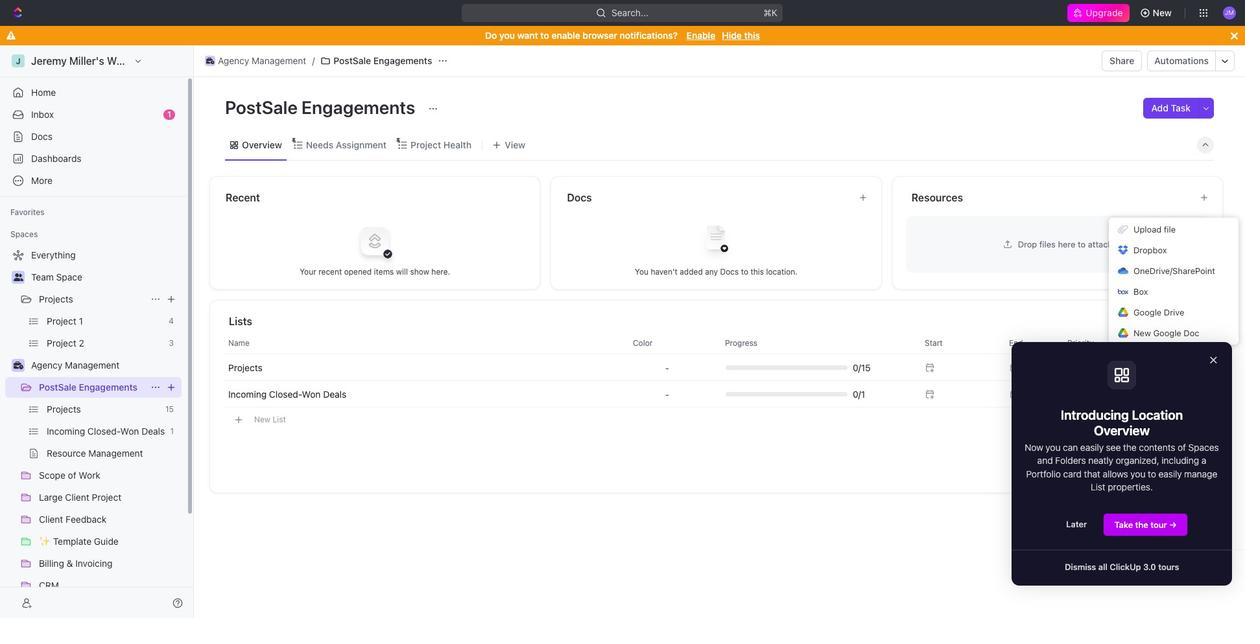 Task type: describe. For each thing, give the bounding box(es) containing it.
enable
[[552, 30, 580, 41]]

do
[[485, 30, 497, 41]]

team
[[31, 272, 54, 283]]

incoming closed-won deals link
[[228, 389, 346, 400]]

user group image
[[13, 274, 23, 281]]

take
[[1115, 520, 1133, 531]]

inbox
[[31, 109, 54, 120]]

automations button
[[1148, 51, 1215, 71]]

favorites button
[[5, 205, 50, 221]]

2 horizontal spatial you
[[1131, 469, 1146, 480]]

projects inside sidebar navigation
[[39, 294, 73, 305]]

needs assignment
[[306, 139, 387, 150]]

list inside button
[[273, 415, 286, 424]]

overview link
[[239, 136, 282, 154]]

allows
[[1103, 469, 1128, 480]]

1 vertical spatial engagements
[[302, 97, 415, 118]]

introducing
[[1061, 408, 1129, 423]]

new list
[[254, 415, 286, 424]]

card
[[1063, 469, 1082, 480]]

incoming closed-won deals
[[228, 389, 346, 400]]

enable
[[687, 30, 716, 41]]

/
[[312, 55, 315, 66]]

1 vertical spatial agency management link
[[31, 355, 179, 376]]

0 vertical spatial this
[[744, 30, 760, 41]]

upload file button
[[1109, 219, 1239, 240]]

1 vertical spatial this
[[751, 267, 764, 277]]

health
[[444, 139, 472, 150]]

upgrade link
[[1068, 4, 1130, 22]]

google drive
[[1134, 307, 1184, 318]]

you haven't added any docs to this location.
[[635, 267, 798, 277]]

location.
[[766, 267, 798, 277]]

resources button
[[911, 190, 1189, 206]]

incoming
[[228, 389, 267, 400]]

needs assignment link
[[303, 136, 387, 154]]

add
[[1152, 102, 1169, 113]]

later button
[[1056, 514, 1097, 536]]

0 vertical spatial you
[[499, 30, 515, 41]]

that
[[1084, 469, 1101, 480]]

docs inside sidebar navigation
[[31, 131, 53, 142]]

do you want to enable browser notifications? enable hide this
[[485, 30, 760, 41]]

will
[[396, 267, 408, 277]]

all
[[1099, 562, 1108, 573]]

items
[[374, 267, 394, 277]]

later
[[1066, 520, 1087, 530]]

to inside introducing location overview now you can easily see the contents of spaces and folders neatly organized, including a portfolio card that allows you to easily manage list properties.
[[1148, 469, 1156, 480]]

sidebar navigation
[[0, 45, 194, 619]]

project
[[411, 139, 441, 150]]

0 vertical spatial management
[[252, 55, 306, 66]]

automations
[[1155, 55, 1209, 66]]

navigation containing ×
[[1012, 342, 1245, 586]]

postsale engagements inside tree
[[39, 382, 138, 393]]

owner
[[1129, 338, 1153, 348]]

new for new
[[1153, 7, 1172, 18]]

progress
[[725, 338, 758, 348]]

spaces inside sidebar navigation
[[10, 230, 38, 239]]

to right want
[[541, 30, 549, 41]]

can
[[1063, 442, 1078, 453]]

priority button
[[1060, 333, 1121, 354]]

postsale inside tree
[[39, 382, 76, 393]]

0 vertical spatial projects link
[[39, 289, 145, 310]]

×
[[1209, 352, 1218, 367]]

box
[[1134, 287, 1148, 297]]

2 horizontal spatial docs
[[720, 267, 739, 277]]

dashboards link
[[5, 149, 182, 169]]

1
[[167, 110, 171, 119]]

assignment
[[336, 139, 387, 150]]

1 horizontal spatial projects
[[228, 362, 263, 373]]

0 vertical spatial agency management
[[218, 55, 306, 66]]

won
[[302, 389, 321, 400]]

new google doc
[[1134, 328, 1200, 339]]

dismiss all clickup 3.0 tours button
[[1055, 557, 1190, 579]]

dropbox button
[[1109, 240, 1239, 261]]

take the tour → button
[[1104, 514, 1188, 537]]

1 vertical spatial docs
[[567, 192, 592, 204]]

location
[[1132, 408, 1183, 423]]

hide
[[722, 30, 742, 41]]

tree inside sidebar navigation
[[5, 245, 182, 619]]

1 horizontal spatial postsale engagements link
[[317, 53, 435, 69]]

drop
[[1018, 239, 1037, 249]]

1 vertical spatial postsale
[[225, 97, 298, 118]]

name
[[228, 338, 250, 348]]

box button
[[1109, 281, 1239, 302]]

here
[[1058, 239, 1076, 249]]

neatly
[[1088, 455, 1113, 467]]

end
[[1009, 338, 1023, 348]]

upload file
[[1134, 224, 1176, 235]]

favorites
[[10, 208, 45, 217]]

1 vertical spatial you
[[1046, 442, 1061, 453]]

see
[[1106, 442, 1121, 453]]

upload
[[1134, 224, 1162, 235]]

upgrade
[[1086, 7, 1123, 18]]

0 vertical spatial agency
[[218, 55, 249, 66]]

haven't
[[651, 267, 678, 277]]

take the tour →
[[1115, 520, 1177, 531]]

organized,
[[1116, 455, 1159, 467]]

show
[[410, 267, 429, 277]]

to right any
[[741, 267, 748, 277]]

new for new list
[[254, 415, 270, 424]]

list inside introducing location overview now you can easily see the contents of spaces and folders neatly organized, including a portfolio card that allows you to easily manage list properties.
[[1091, 482, 1106, 493]]

business time image
[[206, 58, 214, 64]]

onedrive/sharepoint button
[[1109, 261, 1239, 281]]



Task type: vqa. For each thing, say whether or not it's contained in the screenshot.
topmost 'Space'
no



Task type: locate. For each thing, give the bounding box(es) containing it.
team space
[[31, 272, 82, 283]]

new down google drive
[[1134, 328, 1151, 339]]

2 vertical spatial postsale engagements
[[39, 382, 138, 393]]

2 vertical spatial docs
[[720, 267, 739, 277]]

0 horizontal spatial overview
[[242, 139, 282, 150]]

you right do
[[499, 30, 515, 41]]

0 horizontal spatial projects
[[39, 294, 73, 305]]

drop files here to attach
[[1018, 239, 1113, 249]]

2 vertical spatial engagements
[[79, 382, 138, 393]]

1 vertical spatial overview
[[1094, 424, 1150, 438]]

0/15
[[853, 362, 871, 373]]

1 horizontal spatial overview
[[1094, 424, 1150, 438]]

1 vertical spatial postsale engagements
[[225, 97, 419, 118]]

1 horizontal spatial docs
[[567, 192, 592, 204]]

agency management
[[218, 55, 306, 66], [31, 360, 120, 371]]

projects down the "team space"
[[39, 294, 73, 305]]

new inside button
[[1134, 328, 1151, 339]]

agency management inside tree
[[31, 360, 120, 371]]

files
[[1040, 239, 1056, 249]]

manage
[[1184, 469, 1218, 480]]

0 vertical spatial projects
[[39, 294, 73, 305]]

0 horizontal spatial new
[[254, 415, 270, 424]]

spaces down favorites button
[[10, 230, 38, 239]]

priority
[[1068, 338, 1094, 348]]

home
[[31, 87, 56, 98]]

1 horizontal spatial postsale
[[225, 97, 298, 118]]

0 vertical spatial spaces
[[10, 230, 38, 239]]

3.0
[[1143, 562, 1156, 573]]

1 vertical spatial management
[[65, 360, 120, 371]]

0 horizontal spatial spaces
[[10, 230, 38, 239]]

projects
[[39, 294, 73, 305], [228, 362, 263, 373]]

dismiss
[[1065, 562, 1096, 573]]

onedrive/sharepoint
[[1134, 266, 1215, 276]]

to down organized,
[[1148, 469, 1156, 480]]

portfolio
[[1026, 469, 1061, 480]]

1 vertical spatial projects
[[228, 362, 263, 373]]

0 horizontal spatial easily
[[1080, 442, 1104, 453]]

now
[[1025, 442, 1043, 453]]

0 vertical spatial agency management link
[[202, 53, 310, 69]]

⌘k
[[764, 7, 778, 18]]

share
[[1110, 55, 1135, 66]]

0/1
[[853, 389, 865, 400]]

0 horizontal spatial agency management link
[[31, 355, 179, 376]]

1 horizontal spatial management
[[252, 55, 306, 66]]

1 horizontal spatial easily
[[1159, 469, 1182, 480]]

1 vertical spatial agency
[[31, 360, 62, 371]]

tree containing team space
[[5, 245, 182, 619]]

2 horizontal spatial postsale
[[334, 55, 371, 66]]

this left location.
[[751, 267, 764, 277]]

a
[[1202, 455, 1207, 467]]

the up organized,
[[1123, 442, 1137, 453]]

1 horizontal spatial projects link
[[228, 362, 263, 373]]

1 horizontal spatial new
[[1134, 328, 1151, 339]]

new down incoming
[[254, 415, 270, 424]]

tour
[[1151, 520, 1167, 531]]

projects link down team space link at left
[[39, 289, 145, 310]]

new inside button
[[254, 415, 270, 424]]

end button
[[1001, 333, 1060, 354]]

new
[[1153, 7, 1172, 18], [1134, 328, 1151, 339], [254, 415, 270, 424]]

want
[[517, 30, 538, 41]]

start button
[[917, 333, 1001, 354]]

easily up "neatly"
[[1080, 442, 1104, 453]]

0 vertical spatial the
[[1123, 442, 1137, 453]]

agency right business time icon
[[31, 360, 62, 371]]

google drive button
[[1109, 302, 1239, 323]]

lists
[[229, 316, 252, 328]]

engagements
[[373, 55, 432, 66], [302, 97, 415, 118], [79, 382, 138, 393]]

agency inside sidebar navigation
[[31, 360, 62, 371]]

spaces
[[10, 230, 38, 239], [1189, 442, 1219, 453]]

name button
[[223, 333, 625, 354]]

doc
[[1184, 328, 1200, 339]]

new up automations on the top right of page
[[1153, 7, 1172, 18]]

1 vertical spatial list
[[1091, 482, 1106, 493]]

the inside button
[[1135, 520, 1148, 531]]

postsale engagements
[[334, 55, 432, 66], [225, 97, 419, 118], [39, 382, 138, 393]]

overview up recent
[[242, 139, 282, 150]]

projects link
[[39, 289, 145, 310], [228, 362, 263, 373]]

1 horizontal spatial agency management link
[[202, 53, 310, 69]]

0 vertical spatial engagements
[[373, 55, 432, 66]]

the left tour
[[1135, 520, 1148, 531]]

0 horizontal spatial projects link
[[39, 289, 145, 310]]

projects link down name
[[228, 362, 263, 373]]

1 horizontal spatial list
[[1091, 482, 1106, 493]]

0 horizontal spatial list
[[273, 415, 286, 424]]

owner button
[[1121, 333, 1180, 354]]

google inside button
[[1153, 328, 1182, 339]]

0 vertical spatial postsale engagements
[[334, 55, 432, 66]]

google down box
[[1134, 307, 1162, 318]]

google inside button
[[1134, 307, 1162, 318]]

dropbox
[[1134, 245, 1167, 256]]

google down 'google drive' button on the right
[[1153, 328, 1182, 339]]

the inside introducing location overview now you can easily see the contents of spaces and folders neatly organized, including a portfolio card that allows you to easily manage list properties.
[[1123, 442, 1137, 453]]

project health link
[[408, 136, 472, 154]]

of
[[1178, 442, 1186, 453]]

overview inside introducing location overview now you can easily see the contents of spaces and folders neatly organized, including a portfolio card that allows you to easily manage list properties.
[[1094, 424, 1150, 438]]

share button
[[1102, 51, 1142, 71]]

projects down name
[[228, 362, 263, 373]]

recent
[[319, 267, 342, 277]]

business time image
[[13, 362, 23, 370]]

including
[[1162, 455, 1199, 467]]

0 horizontal spatial agency management
[[31, 360, 120, 371]]

drive
[[1164, 307, 1184, 318]]

task
[[1171, 102, 1191, 113]]

list
[[273, 415, 286, 424], [1091, 482, 1106, 493]]

2 vertical spatial new
[[254, 415, 270, 424]]

no recent items image
[[349, 215, 401, 267]]

0 vertical spatial postsale engagements link
[[317, 53, 435, 69]]

1 vertical spatial easily
[[1159, 469, 1182, 480]]

→
[[1169, 520, 1177, 531]]

you
[[635, 267, 649, 277]]

overview up see
[[1094, 424, 1150, 438]]

0 vertical spatial google
[[1134, 307, 1162, 318]]

clickup
[[1110, 562, 1141, 573]]

1 vertical spatial new
[[1134, 328, 1151, 339]]

0 horizontal spatial management
[[65, 360, 120, 371]]

navigation
[[1012, 342, 1245, 586]]

lists button
[[228, 314, 1208, 329]]

you down organized,
[[1131, 469, 1146, 480]]

1 horizontal spatial agency management
[[218, 55, 306, 66]]

2 vertical spatial postsale
[[39, 382, 76, 393]]

your
[[300, 267, 316, 277]]

google
[[1134, 307, 1162, 318], [1153, 328, 1182, 339]]

1 vertical spatial postsale engagements link
[[39, 377, 145, 398]]

start
[[925, 338, 943, 348]]

and
[[1037, 455, 1053, 467]]

0 vertical spatial docs
[[31, 131, 53, 142]]

here.
[[431, 267, 450, 277]]

resources
[[912, 192, 963, 204]]

management inside sidebar navigation
[[65, 360, 120, 371]]

2 horizontal spatial new
[[1153, 7, 1172, 18]]

0 horizontal spatial postsale engagements link
[[39, 377, 145, 398]]

1 vertical spatial projects link
[[228, 362, 263, 373]]

spaces up the a
[[1189, 442, 1219, 453]]

no most used docs image
[[690, 215, 742, 267]]

0 vertical spatial easily
[[1080, 442, 1104, 453]]

properties.
[[1108, 482, 1153, 493]]

1 vertical spatial google
[[1153, 328, 1182, 339]]

1 horizontal spatial spaces
[[1189, 442, 1219, 453]]

1 horizontal spatial agency
[[218, 55, 249, 66]]

team space link
[[31, 267, 179, 288]]

1 horizontal spatial you
[[1046, 442, 1061, 453]]

overview
[[242, 139, 282, 150], [1094, 424, 1150, 438]]

agency right business time image
[[218, 55, 249, 66]]

to right here
[[1078, 239, 1086, 249]]

postsale
[[334, 55, 371, 66], [225, 97, 298, 118], [39, 382, 76, 393]]

0 horizontal spatial agency
[[31, 360, 62, 371]]

0 horizontal spatial you
[[499, 30, 515, 41]]

opened
[[344, 267, 372, 277]]

0 vertical spatial postsale
[[334, 55, 371, 66]]

you up and
[[1046, 442, 1061, 453]]

0 vertical spatial overview
[[242, 139, 282, 150]]

engagements inside sidebar navigation
[[79, 382, 138, 393]]

agency management left /
[[218, 55, 306, 66]]

new for new google doc
[[1134, 328, 1151, 339]]

added
[[680, 267, 703, 277]]

2 vertical spatial you
[[1131, 469, 1146, 480]]

agency management right business time icon
[[31, 360, 120, 371]]

new button
[[1135, 3, 1180, 23]]

0 vertical spatial new
[[1153, 7, 1172, 18]]

this right hide
[[744, 30, 760, 41]]

color
[[633, 338, 653, 348]]

new list button
[[223, 409, 1212, 431]]

list down that in the bottom of the page
[[1091, 482, 1106, 493]]

0 horizontal spatial docs
[[31, 131, 53, 142]]

1 vertical spatial agency management
[[31, 360, 120, 371]]

list down closed-
[[273, 415, 286, 424]]

this
[[744, 30, 760, 41], [751, 267, 764, 277]]

tree
[[5, 245, 182, 619]]

× button
[[1209, 352, 1218, 367]]

folders
[[1055, 455, 1086, 467]]

home link
[[5, 82, 182, 103]]

1 vertical spatial the
[[1135, 520, 1148, 531]]

docs
[[31, 131, 53, 142], [567, 192, 592, 204], [720, 267, 739, 277]]

0 horizontal spatial postsale
[[39, 382, 76, 393]]

to
[[541, 30, 549, 41], [1078, 239, 1086, 249], [741, 267, 748, 277], [1148, 469, 1156, 480]]

0 vertical spatial list
[[273, 415, 286, 424]]

spaces inside introducing location overview now you can easily see the contents of spaces and folders neatly organized, including a portfolio card that allows you to easily manage list properties.
[[1189, 442, 1219, 453]]

1 vertical spatial spaces
[[1189, 442, 1219, 453]]

add task
[[1152, 102, 1191, 113]]

new inside 'button'
[[1153, 7, 1172, 18]]

tours
[[1158, 562, 1179, 573]]

easily down including
[[1159, 469, 1182, 480]]

notifications?
[[620, 30, 678, 41]]



